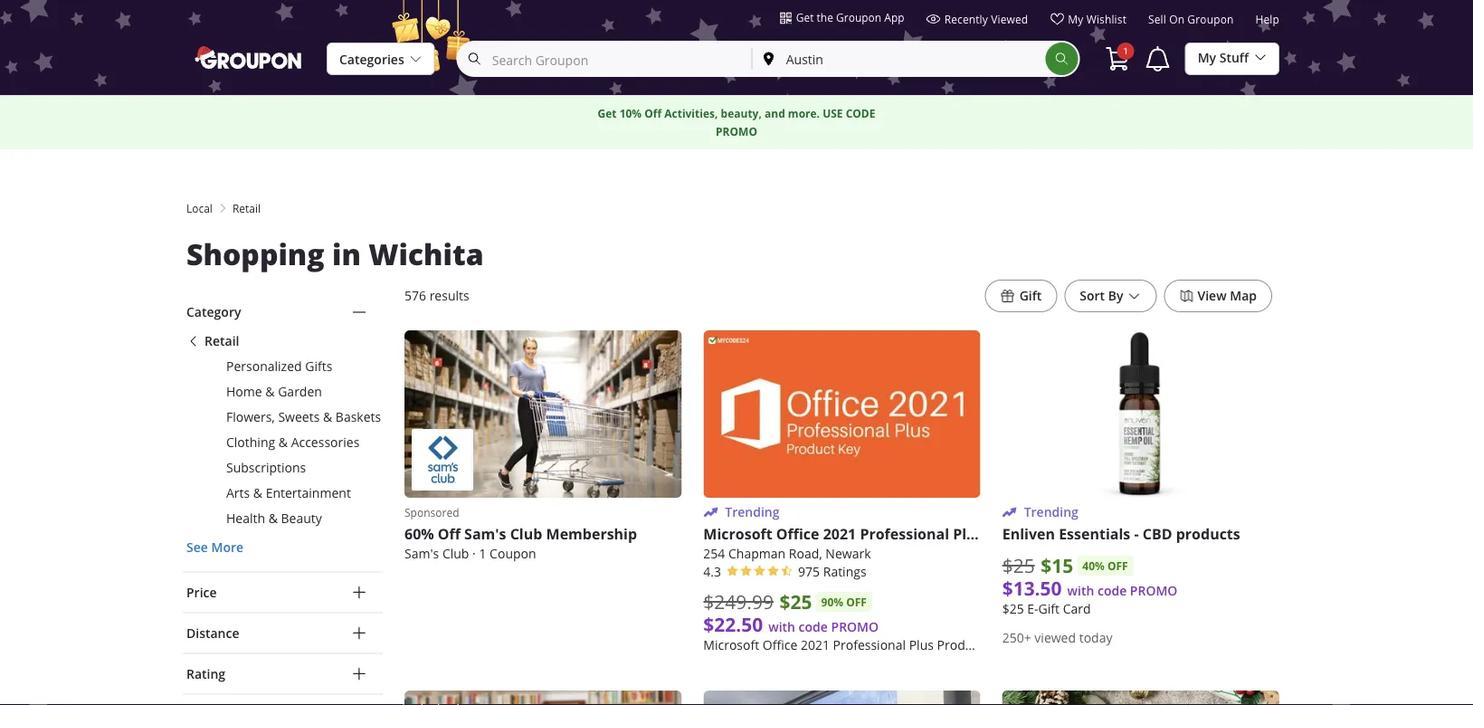 Task type: locate. For each thing, give the bounding box(es) containing it.
1pc
[[1148, 637, 1171, 654]]

windows
[[1091, 637, 1145, 654]]

club up coupon
[[510, 524, 543, 544]]

groupon inside 'get the groupon app' button
[[837, 10, 882, 24]]

home & garden link
[[186, 383, 383, 401]]

rating button
[[183, 654, 383, 694]]

0 horizontal spatial get
[[598, 106, 617, 121]]

club left ·
[[443, 546, 469, 562]]

sam's up ·
[[465, 524, 507, 544]]

1 inside sponsored 60% off sam's club membership sam's club    ·    1 coupon
[[479, 546, 487, 562]]

professional
[[860, 524, 950, 544], [833, 637, 906, 654]]

$25 down 975
[[780, 589, 813, 615]]

viewed
[[992, 12, 1029, 26]]

gift
[[1020, 287, 1042, 304], [1039, 601, 1060, 618]]

code for $25
[[799, 619, 828, 636]]

$25 left "e-"
[[1003, 601, 1025, 618]]

0 vertical spatial -
[[1135, 524, 1139, 544]]

1 horizontal spatial groupon
[[1188, 12, 1234, 27]]

gift left card on the bottom of page
[[1039, 601, 1060, 618]]

garden
[[278, 383, 322, 400]]

1 horizontal spatial plus
[[953, 524, 984, 544]]

& down flowers, sweets & baskets link
[[279, 434, 288, 451]]

0 horizontal spatial sam's
[[405, 546, 439, 562]]

retail down category
[[205, 333, 239, 349]]

with
[[1068, 583, 1095, 600], [769, 619, 796, 636]]

&
[[266, 383, 275, 400], [323, 409, 332, 426], [279, 434, 288, 451], [253, 485, 263, 502], [269, 510, 278, 527]]

my left stuff
[[1198, 49, 1217, 66]]

entertainment
[[266, 485, 351, 502]]

2 vertical spatial promo
[[832, 619, 879, 636]]

category button
[[183, 292, 383, 332]]

view map
[[1198, 287, 1257, 304]]

1 vertical spatial promo
[[1131, 583, 1178, 600]]

1 vertical spatial retail
[[205, 333, 239, 349]]

coupon
[[490, 546, 536, 562]]

2021 down 90%
[[801, 637, 830, 654]]

with up card on the bottom of page
[[1068, 583, 1095, 600]]

get inside get 10% off activities, beauty, and more. use code promo
[[598, 106, 617, 121]]

0 horizontal spatial groupon
[[837, 10, 882, 24]]

chapman
[[729, 546, 786, 562]]

Search Groupon search field
[[457, 41, 1081, 77]]

2 trending from the left
[[1025, 504, 1079, 521]]

with inside "$249.99 $25 90% off $22.50 with code promo microsoft office 2021 professional plus product key - lifetime for windows 1pc"
[[769, 619, 796, 636]]

$15
[[1041, 552, 1074, 579]]

sort
[[1080, 287, 1105, 304]]

get for get 10% off activities, beauty, and more. use code promo
[[598, 106, 617, 121]]

1 vertical spatial office
[[763, 637, 798, 654]]

subscriptions link
[[186, 459, 383, 477]]

recently viewed
[[945, 12, 1029, 26]]

local link
[[186, 200, 213, 216]]

off
[[645, 106, 662, 121], [438, 524, 461, 544]]

sell on groupon link
[[1149, 12, 1234, 33]]

personalized
[[226, 358, 302, 375]]

0 horizontal spatial my
[[1069, 12, 1084, 26]]

576
[[405, 287, 426, 304]]

with for $15
[[1068, 583, 1095, 600]]

off inside $25 $15 40% off $13.50 with code promo $25 e-gift card
[[1108, 558, 1129, 574]]

2 microsoft from the top
[[704, 637, 760, 654]]

1 horizontal spatial sam's
[[465, 524, 507, 544]]

1 horizontal spatial with
[[1068, 583, 1095, 600]]

0 vertical spatial club
[[510, 524, 543, 544]]

1 unread items element
[[1118, 43, 1135, 60]]

groupon for on
[[1188, 12, 1234, 27]]

groupon inside the sell on groupon link
[[1188, 12, 1234, 27]]

get left the the
[[796, 10, 814, 24]]

my for my wishlist
[[1069, 12, 1084, 26]]

0 vertical spatial gift
[[1020, 287, 1042, 304]]

groupon for the
[[837, 10, 882, 24]]

0 vertical spatial with
[[1068, 583, 1095, 600]]

0 vertical spatial off
[[645, 106, 662, 121]]

- right key
[[1012, 637, 1016, 654]]

gift left sort
[[1020, 287, 1042, 304]]

1 vertical spatial gift
[[1039, 601, 1060, 618]]

0 horizontal spatial trending
[[725, 504, 780, 521]]

microsoft
[[704, 524, 773, 544], [704, 637, 760, 654]]

off right 90%
[[847, 595, 867, 610]]

250+ viewed today
[[1003, 630, 1113, 647]]

$25 inside "$249.99 $25 90% off $22.50 with code promo microsoft office 2021 professional plus product key - lifetime for windows 1pc"
[[780, 589, 813, 615]]

get the groupon app
[[796, 10, 905, 24]]

1 trending from the left
[[725, 504, 780, 521]]

off inside "$249.99 $25 90% off $22.50 with code promo microsoft office 2021 professional plus product key - lifetime for windows 1pc"
[[847, 595, 867, 610]]

sweets
[[278, 409, 320, 426]]

professional up newark in the bottom of the page
[[860, 524, 950, 544]]

1 microsoft from the top
[[704, 524, 773, 544]]

0 horizontal spatial 1
[[479, 546, 487, 562]]

code down 90%
[[799, 619, 828, 636]]

sell
[[1149, 12, 1167, 27]]

arts & entertainment link
[[186, 484, 383, 502]]

0 vertical spatial 2021
[[824, 524, 857, 544]]

1 horizontal spatial my
[[1198, 49, 1217, 66]]

1 horizontal spatial code
[[1098, 583, 1127, 600]]

retail inside breadcrumbs element
[[233, 201, 261, 215]]

ratings
[[824, 564, 867, 580]]

2 horizontal spatial promo
[[1131, 583, 1178, 600]]

with inside $25 $15 40% off $13.50 with code promo $25 e-gift card
[[1068, 583, 1095, 600]]

gift inside button
[[1020, 287, 1042, 304]]

off for 60%
[[438, 524, 461, 544]]

1 horizontal spatial -
[[1135, 524, 1139, 544]]

0 horizontal spatial code
[[799, 619, 828, 636]]

60%
[[405, 524, 434, 544]]

off inside sponsored 60% off sam's club membership sam's club    ·    1 coupon
[[438, 524, 461, 544]]

office up road,
[[777, 524, 820, 544]]

view map button
[[1165, 280, 1273, 312]]

promo down beauty,
[[716, 124, 758, 139]]

0 vertical spatial code
[[1098, 583, 1127, 600]]

0 vertical spatial get
[[796, 10, 814, 24]]

professional down 90%
[[833, 637, 906, 654]]

off right 40%
[[1108, 558, 1129, 574]]

get left the 10%
[[598, 106, 617, 121]]

and
[[765, 106, 786, 121]]

office inside "$249.99 $25 90% off $22.50 with code promo microsoft office 2021 professional plus product key - lifetime for windows 1pc"
[[763, 637, 798, 654]]

code down 40%
[[1098, 583, 1127, 600]]

trending up enliven
[[1025, 504, 1079, 521]]

on
[[1170, 12, 1185, 27]]

0 vertical spatial 1
[[1124, 45, 1129, 57]]

1 vertical spatial sam's
[[405, 546, 439, 562]]

promo inside $25 $15 40% off $13.50 with code promo $25 e-gift card
[[1131, 583, 1178, 600]]

trending up chapman
[[725, 504, 780, 521]]

1 vertical spatial with
[[769, 619, 796, 636]]

0 horizontal spatial with
[[769, 619, 796, 636]]

off inside get 10% off activities, beauty, and more. use code promo
[[645, 106, 662, 121]]

1 horizontal spatial club
[[510, 524, 543, 544]]

get 10% off activities, beauty, and more. use code promo
[[598, 106, 876, 139]]

1 left notifications inbox icon
[[1124, 45, 1129, 57]]

product
[[937, 637, 984, 654]]

1 vertical spatial 1
[[479, 546, 487, 562]]

- left cbd
[[1135, 524, 1139, 544]]

search image
[[1055, 52, 1070, 66]]

plus left enliven
[[953, 524, 984, 544]]

code inside $25 $15 40% off $13.50 with code promo $25 e-gift card
[[1098, 583, 1127, 600]]

4.3
[[704, 564, 722, 580]]

trending
[[725, 504, 780, 521], [1025, 504, 1079, 521]]

1 vertical spatial club
[[443, 546, 469, 562]]

code inside "$249.99 $25 90% off $22.50 with code promo microsoft office 2021 professional plus product key - lifetime for windows 1pc"
[[799, 619, 828, 636]]

0 vertical spatial off
[[1108, 558, 1129, 574]]

microsoft up chapman
[[704, 524, 773, 544]]

by
[[1109, 287, 1124, 304]]

0 horizontal spatial off
[[438, 524, 461, 544]]

1 horizontal spatial off
[[1108, 558, 1129, 574]]

promo down 90%
[[832, 619, 879, 636]]

2021 up newark in the bottom of the page
[[824, 524, 857, 544]]

1 vertical spatial 2021
[[801, 637, 830, 654]]

Austin search field
[[753, 43, 1046, 75]]

& up accessories
[[323, 409, 332, 426]]

off for $15
[[1108, 558, 1129, 574]]

promo inside "$249.99 $25 90% off $22.50 with code promo microsoft office 2021 professional plus product key - lifetime for windows 1pc"
[[832, 619, 879, 636]]

off down sponsored
[[438, 524, 461, 544]]

promo inside get 10% off activities, beauty, and more. use code promo
[[716, 124, 758, 139]]

groupon right on
[[1188, 12, 1234, 27]]

0 horizontal spatial off
[[847, 595, 867, 610]]

help
[[1256, 12, 1280, 27]]

1 horizontal spatial off
[[645, 106, 662, 121]]

categories button
[[327, 43, 435, 76]]

1 vertical spatial code
[[799, 619, 828, 636]]

groupon
[[837, 10, 882, 24], [1188, 12, 1234, 27]]

microsoft down $249.99
[[704, 637, 760, 654]]

my inside button
[[1198, 49, 1217, 66]]

0 vertical spatial plus
[[953, 524, 984, 544]]

1 vertical spatial my
[[1198, 49, 1217, 66]]

my stuff button
[[1186, 42, 1280, 75]]

off
[[1108, 558, 1129, 574], [847, 595, 867, 610]]

office down $249.99
[[763, 637, 798, 654]]

groupon right the the
[[837, 10, 882, 24]]

1 right ·
[[479, 546, 487, 562]]

0 vertical spatial office
[[777, 524, 820, 544]]

plus left product
[[910, 637, 934, 654]]

sam's down 60%
[[405, 546, 439, 562]]

office
[[777, 524, 820, 544], [763, 637, 798, 654]]

beauty
[[281, 510, 322, 527]]

1 horizontal spatial promo
[[832, 619, 879, 636]]

off right the 10%
[[645, 106, 662, 121]]

my left wishlist on the top right of page
[[1069, 12, 1084, 26]]

& right home
[[266, 383, 275, 400]]

see more
[[186, 539, 244, 556]]

more.
[[788, 106, 820, 121]]

with right $22.50 on the bottom
[[769, 619, 796, 636]]

price
[[186, 584, 217, 601]]

0 horizontal spatial -
[[1012, 637, 1016, 654]]

wishlist
[[1087, 12, 1127, 26]]

1 vertical spatial microsoft
[[704, 637, 760, 654]]

0 horizontal spatial promo
[[716, 124, 758, 139]]

0 vertical spatial professional
[[860, 524, 950, 544]]

groupon image
[[194, 45, 305, 70]]

0 horizontal spatial plus
[[910, 637, 934, 654]]

0 vertical spatial retail
[[233, 201, 261, 215]]

promo up 1pc
[[1131, 583, 1178, 600]]

-
[[1135, 524, 1139, 544], [1012, 637, 1016, 654]]

1 vertical spatial off
[[438, 524, 461, 544]]

1 vertical spatial off
[[847, 595, 867, 610]]

stuff
[[1220, 49, 1249, 66]]

get inside button
[[796, 10, 814, 24]]

1 vertical spatial -
[[1012, 637, 1016, 654]]

2021
[[824, 524, 857, 544], [801, 637, 830, 654]]

promo for $25
[[832, 619, 879, 636]]

1 horizontal spatial trending
[[1025, 504, 1079, 521]]

key
[[987, 637, 1009, 654]]

$25 down enliven
[[1003, 553, 1035, 578]]

retail up shopping
[[233, 201, 261, 215]]

1 horizontal spatial 1
[[1124, 45, 1129, 57]]

1 vertical spatial professional
[[833, 637, 906, 654]]

retail
[[233, 201, 261, 215], [205, 333, 239, 349]]

2021 inside microsoft office 2021 professional plus 254 chapman road, newark
[[824, 524, 857, 544]]

subscriptions
[[226, 459, 306, 476]]

1 horizontal spatial get
[[796, 10, 814, 24]]

code for $15
[[1098, 583, 1127, 600]]

1 vertical spatial get
[[598, 106, 617, 121]]

today
[[1080, 630, 1113, 647]]

0 vertical spatial my
[[1069, 12, 1084, 26]]

category
[[186, 304, 241, 320]]

off for 10%
[[645, 106, 662, 121]]

90%
[[822, 595, 844, 610]]

1 vertical spatial plus
[[910, 637, 934, 654]]

0 vertical spatial promo
[[716, 124, 758, 139]]

0 vertical spatial microsoft
[[704, 524, 773, 544]]



Task type: vqa. For each thing, say whether or not it's contained in the screenshot.
MINUTE for $72
no



Task type: describe. For each thing, give the bounding box(es) containing it.
get for get the groupon app
[[796, 10, 814, 24]]

975 ratings
[[799, 564, 867, 580]]

my wishlist
[[1069, 12, 1127, 26]]

category list
[[186, 332, 383, 557]]

see
[[186, 539, 208, 556]]

retail link
[[186, 332, 383, 350]]

shopping in wichita
[[186, 234, 484, 274]]

576 results
[[405, 287, 470, 304]]

microsoft inside "$249.99 $25 90% off $22.50 with code promo microsoft office 2021 professional plus product key - lifetime for windows 1pc"
[[704, 637, 760, 654]]

sponsored
[[405, 505, 459, 520]]

0 vertical spatial sam's
[[465, 524, 507, 544]]

0 horizontal spatial club
[[443, 546, 469, 562]]

gift button
[[986, 280, 1058, 312]]

flowers, sweets & baskets link
[[186, 408, 383, 426]]

price button
[[183, 573, 383, 612]]

recently viewed link
[[927, 12, 1029, 33]]

flowers,
[[226, 409, 275, 426]]

card
[[1063, 601, 1091, 618]]

arts
[[226, 485, 250, 502]]

help link
[[1256, 12, 1280, 33]]

& right health
[[269, 510, 278, 527]]

office inside microsoft office 2021 professional plus 254 chapman road, newark
[[777, 524, 820, 544]]

baskets
[[336, 409, 381, 426]]

get the groupon app button
[[780, 9, 905, 25]]

off for $25
[[847, 595, 867, 610]]

e-
[[1028, 601, 1039, 618]]

professional inside microsoft office 2021 professional plus 254 chapman road, newark
[[860, 524, 950, 544]]

1 inside 1 unread items element
[[1124, 45, 1129, 57]]

search element
[[1046, 43, 1079, 75]]

more
[[211, 539, 244, 556]]

microsoft inside microsoft office 2021 professional plus 254 chapman road, newark
[[704, 524, 773, 544]]

$249.99 $25 90% off $22.50 with code promo microsoft office 2021 professional plus product key - lifetime for windows 1pc
[[704, 589, 1171, 654]]

sell on groupon
[[1149, 12, 1234, 27]]

enliven essentials - cbd products
[[1003, 524, 1241, 544]]

accessories
[[291, 434, 360, 451]]

lifetime
[[1019, 637, 1067, 654]]

rating
[[186, 665, 226, 682]]

2021 inside "$249.99 $25 90% off $22.50 with code promo microsoft office 2021 professional plus product key - lifetime for windows 1pc"
[[801, 637, 830, 654]]

breadcrumbs element
[[183, 200, 1291, 216]]

plus inside "$249.99 $25 90% off $22.50 with code promo microsoft office 2021 professional plus product key - lifetime for windows 1pc"
[[910, 637, 934, 654]]

$25 $15 40% off $13.50 with code promo $25 e-gift card
[[1003, 552, 1178, 618]]

retail inside category list
[[205, 333, 239, 349]]

personalized gifts home & garden flowers, sweets & baskets clothing & accessories subscriptions arts & entertainment health & beauty
[[226, 358, 381, 527]]

home
[[226, 383, 262, 400]]

health & beauty link
[[186, 510, 383, 528]]

see more button
[[186, 539, 244, 557]]

Search Groupon search field
[[459, 43, 752, 75]]

map
[[1231, 287, 1257, 304]]

& right arts
[[253, 485, 263, 502]]

trending for microsoft office 2021 professional plus
[[725, 504, 780, 521]]

local
[[186, 201, 213, 215]]

10%
[[620, 106, 642, 121]]

notifications inbox image
[[1144, 44, 1173, 73]]

gifts
[[305, 358, 333, 375]]

plus inside microsoft office 2021 professional plus 254 chapman road, newark
[[953, 524, 984, 544]]

road,
[[789, 546, 823, 562]]

- inside "$249.99 $25 90% off $22.50 with code promo microsoft office 2021 professional plus product key - lifetime for windows 1pc"
[[1012, 637, 1016, 654]]

app
[[885, 10, 905, 24]]

shopping
[[186, 234, 325, 274]]

essentials
[[1059, 524, 1131, 544]]

sort by button
[[1065, 280, 1157, 312]]

categories
[[339, 51, 404, 68]]

activities,
[[665, 106, 718, 121]]

cbd
[[1143, 524, 1173, 544]]

40%
[[1083, 558, 1105, 574]]

viewed
[[1035, 630, 1076, 647]]

products
[[1177, 524, 1241, 544]]

view
[[1198, 287, 1227, 304]]

$13.50
[[1003, 576, 1062, 602]]

my for my stuff
[[1198, 49, 1217, 66]]

promo for $15
[[1131, 583, 1178, 600]]

enliven
[[1003, 524, 1056, 544]]

personalized gifts link
[[186, 358, 383, 376]]

use
[[823, 106, 843, 121]]

·
[[473, 546, 476, 562]]

my wishlist link
[[1050, 12, 1127, 33]]

health
[[226, 510, 265, 527]]

newark
[[826, 546, 871, 562]]

$249.99
[[704, 589, 774, 614]]

distance button
[[183, 613, 383, 653]]

sponsored 60% off sam's club membership sam's club    ·    1 coupon
[[405, 505, 637, 562]]

code
[[846, 106, 876, 121]]

250+
[[1003, 630, 1032, 647]]

gift inside $25 $15 40% off $13.50 with code promo $25 e-gift card
[[1039, 601, 1060, 618]]

my stuff
[[1198, 49, 1249, 66]]

the
[[817, 10, 834, 24]]

sort by
[[1080, 287, 1124, 304]]

for
[[1070, 637, 1087, 654]]

trending for enliven essentials - cbd products
[[1025, 504, 1079, 521]]

in
[[332, 234, 361, 274]]

254
[[704, 546, 725, 562]]

975
[[799, 564, 820, 580]]

recently
[[945, 12, 989, 26]]

$22.50
[[704, 612, 763, 638]]

beauty,
[[721, 106, 762, 121]]

with for $25
[[769, 619, 796, 636]]

distance
[[186, 625, 239, 641]]

professional inside "$249.99 $25 90% off $22.50 with code promo microsoft office 2021 professional plus product key - lifetime for windows 1pc"
[[833, 637, 906, 654]]



